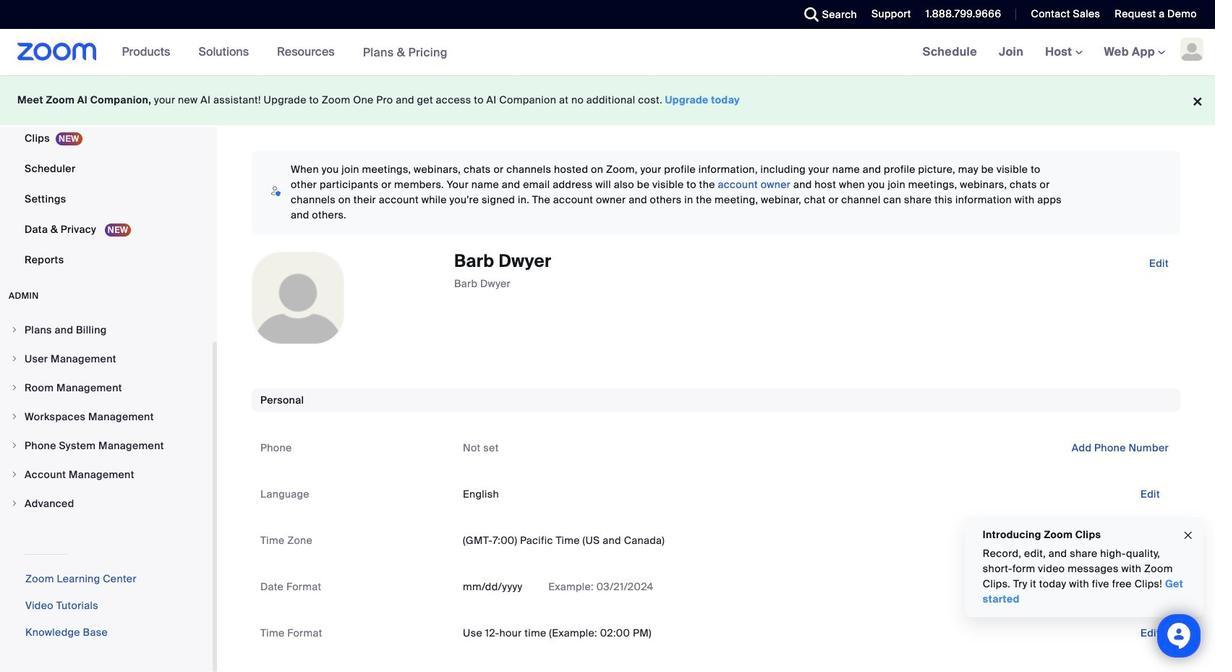 Task type: locate. For each thing, give the bounding box(es) containing it.
1 menu item from the top
[[0, 316, 213, 344]]

right image
[[10, 383, 19, 392], [10, 499, 19, 508]]

3 right image from the top
[[10, 412, 19, 421]]

banner
[[0, 29, 1216, 76]]

5 menu item from the top
[[0, 432, 213, 459]]

admin menu menu
[[0, 316, 213, 519]]

profile picture image
[[1181, 38, 1204, 61]]

5 right image from the top
[[10, 470, 19, 479]]

user photo image
[[253, 253, 344, 344]]

footer
[[0, 75, 1216, 125]]

1 right image from the top
[[10, 326, 19, 334]]

4 menu item from the top
[[0, 403, 213, 431]]

right image for 4th menu item from the bottom of the admin menu menu
[[10, 412, 19, 421]]

4 right image from the top
[[10, 441, 19, 450]]

menu item
[[0, 316, 213, 344], [0, 345, 213, 373], [0, 374, 213, 402], [0, 403, 213, 431], [0, 432, 213, 459], [0, 461, 213, 488], [0, 490, 213, 517]]

2 right image from the top
[[10, 499, 19, 508]]

0 vertical spatial right image
[[10, 383, 19, 392]]

2 right image from the top
[[10, 355, 19, 363]]

product information navigation
[[111, 29, 459, 76]]

personal menu menu
[[0, 0, 213, 276]]

right image
[[10, 326, 19, 334], [10, 355, 19, 363], [10, 412, 19, 421], [10, 441, 19, 450], [10, 470, 19, 479]]

1 vertical spatial right image
[[10, 499, 19, 508]]



Task type: describe. For each thing, give the bounding box(es) containing it.
right image for second menu item from the bottom
[[10, 470, 19, 479]]

right image for seventh menu item from the bottom
[[10, 326, 19, 334]]

close image
[[1183, 527, 1195, 544]]

7 menu item from the top
[[0, 490, 213, 517]]

right image for 3rd menu item from the bottom
[[10, 441, 19, 450]]

1 right image from the top
[[10, 383, 19, 392]]

meetings navigation
[[912, 29, 1216, 76]]

edit user photo image
[[287, 292, 310, 305]]

2 menu item from the top
[[0, 345, 213, 373]]

right image for second menu item
[[10, 355, 19, 363]]

6 menu item from the top
[[0, 461, 213, 488]]

zoom logo image
[[17, 43, 97, 61]]

3 menu item from the top
[[0, 374, 213, 402]]



Task type: vqa. For each thing, say whether or not it's contained in the screenshot.
Payment
no



